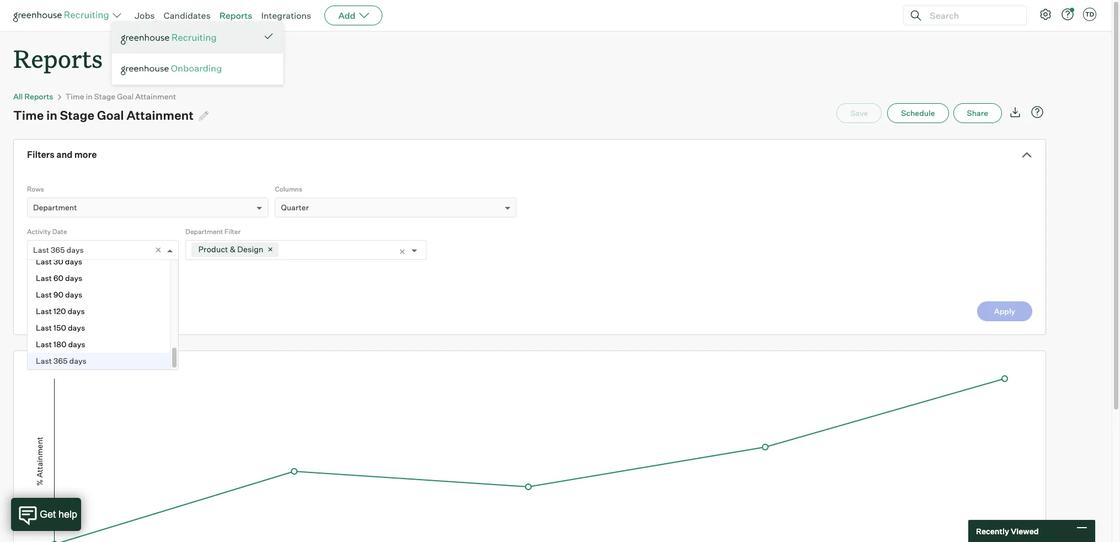 Task type: describe. For each thing, give the bounding box(es) containing it.
last 120 days
[[36, 306, 85, 316]]

last 180 days option
[[28, 336, 170, 353]]

design
[[237, 244, 264, 254]]

configure image
[[1040, 8, 1053, 21]]

integrations link
[[261, 10, 311, 21]]

xychart image
[[27, 351, 1033, 542]]

filters and more
[[27, 149, 97, 160]]

0 horizontal spatial time
[[13, 108, 44, 123]]

td
[[1086, 10, 1095, 18]]

schedule
[[902, 108, 935, 118]]

0 vertical spatial time
[[65, 92, 84, 101]]

rows
[[27, 185, 44, 193]]

60
[[53, 273, 64, 283]]

last for the topmost last 365 days option
[[33, 245, 49, 255]]

1 vertical spatial attainment
[[127, 108, 194, 123]]

data
[[49, 264, 65, 273]]

days for last 60 days option at left
[[65, 273, 82, 283]]

0 vertical spatial attainment
[[135, 92, 176, 101]]

last for the bottommost last 365 days option
[[36, 356, 52, 366]]

150
[[53, 323, 66, 332]]

product & design
[[198, 244, 264, 254]]

td button
[[1082, 6, 1099, 23]]

faq image
[[1031, 106, 1045, 119]]

last for last 150 days option
[[36, 323, 52, 332]]

120
[[53, 306, 66, 316]]

filters
[[27, 149, 55, 160]]

department for department
[[33, 203, 77, 212]]

0 vertical spatial last 365 days option
[[33, 245, 84, 255]]

greenhouse onboarding image
[[121, 65, 274, 76]]

all reports link
[[13, 92, 53, 101]]

days for last 90 days "option"
[[65, 290, 82, 299]]

last 120 days option
[[28, 303, 170, 320]]

td button
[[1084, 8, 1097, 21]]

Search text field
[[927, 7, 1017, 23]]

last for the last 120 days option
[[36, 306, 52, 316]]

download image
[[1009, 106, 1022, 119]]

and
[[56, 149, 73, 160]]

available
[[92, 264, 124, 273]]

clear all image
[[399, 248, 406, 256]]

viewed
[[1011, 526, 1039, 536]]

quarter
[[281, 203, 309, 212]]

td menu
[[112, 21, 284, 85]]

days for last 30 days option
[[65, 257, 82, 266]]

last for last 30 days option
[[36, 257, 52, 266]]

jobs link
[[135, 10, 155, 21]]

all reports
[[13, 92, 53, 101]]

last 365 days for the topmost last 365 days option
[[33, 245, 84, 255]]

clear all element
[[396, 241, 412, 260]]

last for last 60 days option at left
[[36, 273, 52, 283]]

activity
[[27, 228, 51, 236]]

more
[[74, 149, 97, 160]]

×
[[155, 243, 162, 255]]

days inside goals data is only available for the last 365 days
[[43, 275, 60, 284]]

last for last 180 days option
[[36, 340, 52, 349]]

for
[[125, 264, 135, 273]]



Task type: locate. For each thing, give the bounding box(es) containing it.
attainment
[[135, 92, 176, 101], [127, 108, 194, 123]]

share button
[[954, 103, 1003, 123]]

recently viewed
[[977, 526, 1039, 536]]

last inside last 30 days option
[[36, 257, 52, 266]]

365 up 30
[[51, 245, 65, 255]]

all
[[13, 92, 23, 101]]

last left 30
[[36, 257, 52, 266]]

last down 'activity'
[[33, 245, 49, 255]]

time in stage goal attainment link
[[65, 92, 176, 101]]

90
[[53, 290, 64, 299]]

department up product
[[185, 228, 223, 236]]

goals
[[27, 264, 48, 273]]

last inside last 150 days option
[[36, 323, 52, 332]]

1 vertical spatial last 365 days
[[36, 356, 87, 366]]

last 60 days
[[36, 273, 82, 283]]

days for the last 120 days option
[[68, 306, 85, 316]]

reports
[[220, 10, 253, 21], [13, 42, 103, 75], [24, 92, 53, 101]]

in
[[86, 92, 92, 101], [46, 108, 57, 123]]

days down last 180 days
[[69, 356, 87, 366]]

department up date
[[33, 203, 77, 212]]

days right 30
[[65, 257, 82, 266]]

department
[[33, 203, 77, 212], [185, 228, 223, 236]]

days right 120 at left bottom
[[68, 306, 85, 316]]

department for department filter
[[185, 228, 223, 236]]

columns
[[275, 185, 303, 193]]

the
[[137, 264, 149, 273]]

last left 120 at left bottom
[[36, 306, 52, 316]]

greenhouse recruiting image
[[13, 9, 113, 22], [121, 31, 220, 45]]

None field
[[28, 241, 39, 260]]

last 60 days option
[[28, 270, 170, 287]]

365
[[51, 245, 65, 255], [27, 275, 41, 284], [53, 356, 68, 366]]

0 horizontal spatial department
[[33, 203, 77, 212]]

last 90 days
[[36, 290, 82, 299]]

1 vertical spatial reports
[[13, 42, 103, 75]]

1 horizontal spatial in
[[86, 92, 92, 101]]

quarter option
[[281, 203, 309, 212]]

last 90 days option
[[28, 287, 170, 303]]

last inside last 90 days "option"
[[36, 290, 52, 299]]

reports right all
[[24, 92, 53, 101]]

0 vertical spatial in
[[86, 92, 92, 101]]

last
[[33, 245, 49, 255], [36, 257, 52, 266], [36, 273, 52, 283], [36, 290, 52, 299], [36, 306, 52, 316], [36, 323, 52, 332], [36, 340, 52, 349], [36, 356, 52, 366]]

last left 60
[[36, 273, 52, 283]]

days right 90 on the bottom left
[[65, 290, 82, 299]]

share
[[968, 108, 989, 118]]

jobs
[[135, 10, 155, 21]]

last 30 days
[[36, 257, 82, 266]]

add button
[[325, 6, 383, 25]]

0 vertical spatial stage
[[94, 92, 115, 101]]

180
[[53, 340, 66, 349]]

time in stage goal attainment
[[65, 92, 176, 101], [13, 108, 194, 123]]

0 vertical spatial goal
[[117, 92, 134, 101]]

integrations
[[261, 10, 311, 21]]

recently
[[977, 526, 1010, 536]]

last 150 days option
[[28, 320, 170, 336]]

schedule button
[[888, 103, 949, 123]]

days inside "option"
[[65, 290, 82, 299]]

0 horizontal spatial in
[[46, 108, 57, 123]]

goals data is only available for the last 365 days
[[27, 264, 164, 284]]

is
[[67, 264, 73, 273]]

last 30 days option
[[28, 253, 170, 270]]

last inside the last 120 days option
[[36, 306, 52, 316]]

0 horizontal spatial greenhouse recruiting image
[[13, 9, 113, 22]]

greenhouse recruiting image inside the td menu
[[121, 31, 220, 45]]

department option
[[33, 203, 77, 212]]

time down all reports
[[13, 108, 44, 123]]

days up is
[[67, 245, 84, 255]]

last 365 days for the bottommost last 365 days option
[[36, 356, 87, 366]]

days inside option
[[68, 306, 85, 316]]

last 365 days option
[[33, 245, 84, 255], [28, 353, 170, 369]]

days right the 180
[[68, 340, 85, 349]]

2 vertical spatial 365
[[53, 356, 68, 366]]

reports link
[[220, 10, 253, 21]]

1 vertical spatial last 365 days option
[[28, 353, 170, 369]]

date
[[52, 228, 67, 236]]

&
[[230, 244, 236, 254]]

save and schedule this report to revisit it! element
[[837, 103, 888, 123]]

stage
[[94, 92, 115, 101], [60, 108, 94, 123]]

last inside last 60 days option
[[36, 273, 52, 283]]

1 vertical spatial time in stage goal attainment
[[13, 108, 194, 123]]

department filter
[[185, 228, 241, 236]]

last 365 days inside option
[[36, 356, 87, 366]]

last 150 days
[[36, 323, 85, 332]]

days for the bottommost last 365 days option
[[69, 356, 87, 366]]

last
[[150, 264, 164, 273]]

days for last 150 days option
[[68, 323, 85, 332]]

activity date
[[27, 228, 67, 236]]

0 vertical spatial 365
[[51, 245, 65, 255]]

365 down goals
[[27, 275, 41, 284]]

only
[[75, 264, 90, 273]]

365 inside goals data is only available for the last 365 days
[[27, 275, 41, 284]]

days for last 180 days option
[[68, 340, 85, 349]]

attainment down greenhouse onboarding image
[[135, 92, 176, 101]]

last left 90 on the bottom left
[[36, 290, 52, 299]]

0 vertical spatial greenhouse recruiting image
[[13, 9, 113, 22]]

candidates link
[[164, 10, 211, 21]]

last 365 days up 30
[[33, 245, 84, 255]]

30
[[53, 257, 63, 266]]

days
[[67, 245, 84, 255], [65, 257, 82, 266], [65, 273, 82, 283], [43, 275, 60, 284], [65, 290, 82, 299], [68, 306, 85, 316], [68, 323, 85, 332], [68, 340, 85, 349], [69, 356, 87, 366]]

last 365 days down last 180 days
[[36, 356, 87, 366]]

product
[[198, 244, 228, 254]]

reports up all reports link
[[13, 42, 103, 75]]

0 vertical spatial last 365 days
[[33, 245, 84, 255]]

candidates
[[164, 10, 211, 21]]

last inside last 180 days option
[[36, 340, 52, 349]]

1 vertical spatial department
[[185, 228, 223, 236]]

attainment down time in stage goal attainment link
[[127, 108, 194, 123]]

0 vertical spatial department
[[33, 203, 77, 212]]

1 vertical spatial greenhouse recruiting image
[[121, 31, 220, 45]]

reports right candidates link
[[220, 10, 253, 21]]

last 365 days option down last 150 days option
[[28, 353, 170, 369]]

time
[[65, 92, 84, 101], [13, 108, 44, 123]]

time right all reports
[[65, 92, 84, 101]]

filter
[[224, 228, 241, 236]]

last 365 days
[[33, 245, 84, 255], [36, 356, 87, 366]]

last inside last 365 days option
[[36, 356, 52, 366]]

last for last 90 days "option"
[[36, 290, 52, 299]]

1 vertical spatial goal
[[97, 108, 124, 123]]

days down data
[[43, 275, 60, 284]]

1 vertical spatial time
[[13, 108, 44, 123]]

last left the 180
[[36, 340, 52, 349]]

0 vertical spatial time in stage goal attainment
[[65, 92, 176, 101]]

1 vertical spatial 365
[[27, 275, 41, 284]]

1 vertical spatial stage
[[60, 108, 94, 123]]

1 horizontal spatial greenhouse recruiting image
[[121, 31, 220, 45]]

365 down last 180 days
[[53, 356, 68, 366]]

last 180 days
[[36, 340, 85, 349]]

days right 60
[[65, 273, 82, 283]]

last left 150
[[36, 323, 52, 332]]

2 vertical spatial reports
[[24, 92, 53, 101]]

0 vertical spatial reports
[[220, 10, 253, 21]]

last 365 days option up 30
[[33, 245, 84, 255]]

1 horizontal spatial department
[[185, 228, 223, 236]]

add
[[338, 10, 356, 21]]

days for the topmost last 365 days option
[[67, 245, 84, 255]]

days right 150
[[68, 323, 85, 332]]

goal
[[117, 92, 134, 101], [97, 108, 124, 123]]

1 vertical spatial in
[[46, 108, 57, 123]]

1 horizontal spatial time
[[65, 92, 84, 101]]

last down last 180 days
[[36, 356, 52, 366]]



Task type: vqa. For each thing, say whether or not it's contained in the screenshot.
middle Email
no



